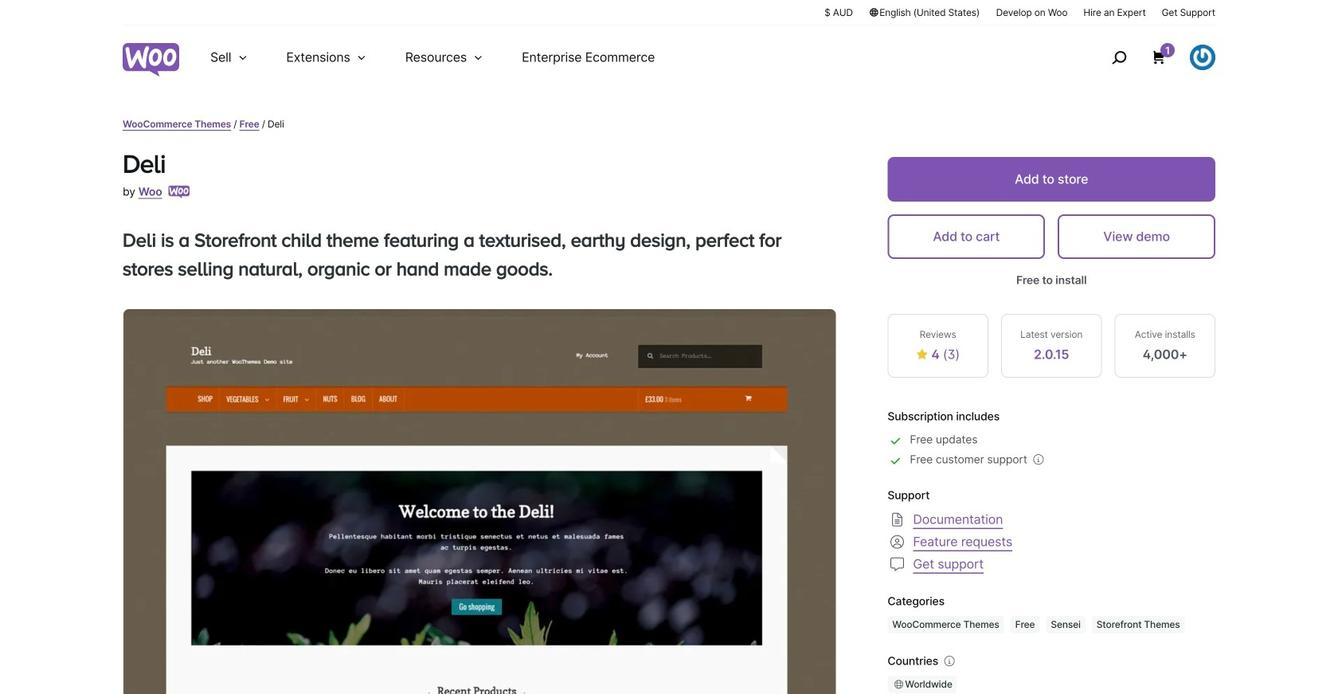 Task type: locate. For each thing, give the bounding box(es) containing it.
file lines image
[[888, 510, 907, 529]]

open account menu image
[[1191, 45, 1216, 70]]

globe image
[[893, 678, 906, 691]]

breadcrumb element
[[123, 117, 1216, 132]]

service navigation menu element
[[1078, 31, 1216, 83]]

circle info image
[[942, 654, 958, 670]]



Task type: describe. For each thing, give the bounding box(es) containing it.
developed by woocommerce image
[[169, 186, 190, 199]]

product header image: image
[[124, 309, 836, 694]]

message image
[[888, 555, 907, 574]]

circle user image
[[888, 532, 907, 552]]

search image
[[1107, 45, 1132, 70]]



